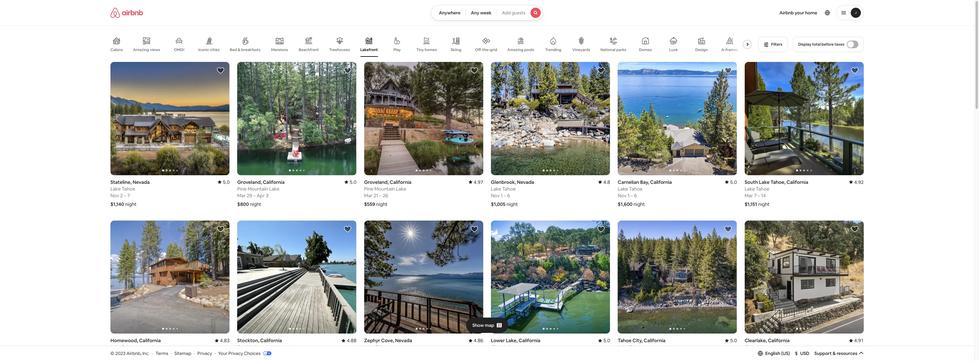 Task type: vqa. For each thing, say whether or not it's contained in the screenshot.


Task type: describe. For each thing, give the bounding box(es) containing it.
grid
[[490, 47, 498, 52]]

anywhere
[[439, 10, 461, 16]]

stateline,
[[111, 179, 132, 185]]

mansions
[[271, 47, 288, 52]]

1 for homewood, california lake tahoe jan 1 – 6
[[119, 351, 121, 357]]

$1,600
[[618, 201, 633, 207]]

add to wishlist: stockton, california image
[[344, 225, 352, 233]]

6 for glenbrook, nevada lake tahoe nov 1 – 6 $1,005 night
[[508, 193, 510, 199]]

your
[[795, 10, 805, 16]]

4.97 out of 5 average rating image
[[469, 179, 484, 185]]

night inside south lake tahoe, california lake tahoe mar 7 – 14 $1,151 night
[[759, 201, 770, 207]]

night inside carnelian bay, california lake tahoe nov 1 – 6 $1,600 night
[[634, 201, 645, 207]]

4.91 out of 5 average rating image
[[850, 338, 865, 344]]

carnelian bay, california lake tahoe nov 1 – 6 $1,600 night
[[618, 179, 672, 207]]

5.0 out of 5 average rating image for groveland, california pine mountain lake mar 29 – apr 3 $800 night
[[345, 179, 357, 185]]

airbnb your home
[[780, 10, 818, 16]]

tahoe city, california lake tahoe
[[618, 338, 666, 351]]

vineyards
[[573, 47, 591, 52]]

california inside the "stockton, california quail lake nov 5 – 10"
[[260, 338, 282, 344]]

airbnb
[[780, 10, 794, 16]]

groveland, for 21
[[364, 179, 389, 185]]

lakefront
[[361, 47, 378, 52]]

amazing pools
[[508, 47, 534, 52]]

5.0 out of 5 average rating image for carnelian bay, california lake tahoe nov 1 – 6 $1,600 night
[[726, 179, 738, 185]]

5.0 out of 5 average rating image for stateline, nevada lake tahoe nov 2 – 7 $1,140 night
[[218, 179, 230, 185]]

support
[[815, 351, 832, 356]]

pine for mar 29 – apr 3
[[237, 186, 247, 192]]

lake,
[[506, 338, 518, 344]]

california inside carnelian bay, california lake tahoe nov 1 – 6 $1,600 night
[[651, 179, 672, 185]]

tahoe inside south lake tahoe, california lake tahoe mar 7 – 14 $1,151 night
[[757, 186, 770, 192]]

quail
[[237, 345, 249, 351]]

breakfasts
[[241, 47, 261, 52]]

5.0 for stateline, nevada lake tahoe nov 2 – 7 $1,140 night
[[223, 179, 230, 185]]

add to wishlist: groveland, california image
[[344, 67, 352, 74]]

california inside groveland, california pine mountain lake mar 29 – apr 3 $800 night
[[263, 179, 285, 185]]

(us)
[[782, 351, 791, 356]]

add to wishlist: stateline, nevada image
[[217, 67, 225, 74]]

– inside south lake tahoe, california lake tahoe mar 7 – 14 $1,151 night
[[758, 193, 761, 199]]

14
[[762, 193, 767, 199]]

– inside groveland, california pine mountain lake mar 21 – 26 $559 night
[[380, 193, 382, 199]]

national parks
[[601, 47, 627, 52]]

cities
[[210, 47, 220, 52]]

©
[[111, 351, 114, 356]]

play
[[394, 47, 401, 52]]

groveland, california pine mountain lake mar 21 – 26 $559 night
[[364, 179, 412, 207]]

a-
[[722, 47, 726, 52]]

tahoe inside carnelian bay, california lake tahoe nov 1 – 6 $1,600 night
[[630, 186, 643, 192]]

california inside groveland, california pine mountain lake mar 21 – 26 $559 night
[[390, 179, 412, 185]]

4.83 out of 5 average rating image
[[215, 338, 230, 344]]

night inside groveland, california pine mountain lake mar 29 – apr 3 $800 night
[[250, 201, 261, 207]]

south
[[745, 179, 759, 185]]

4.88 out of 5 average rating image
[[342, 338, 357, 344]]

– inside "homewood, california lake tahoe jan 1 – 6"
[[122, 351, 125, 357]]

cove,
[[382, 338, 394, 344]]

map
[[485, 323, 495, 328]]

homewood, california lake tahoe jan 1 – 6
[[111, 338, 161, 357]]

amazing views
[[133, 47, 160, 52]]

& for bed
[[238, 47, 241, 52]]

show
[[473, 323, 484, 328]]

home
[[806, 10, 818, 16]]

trending
[[546, 47, 562, 52]]

mar for mar 29 – apr 3
[[237, 193, 246, 199]]

4 · from the left
[[215, 351, 216, 356]]

nevada for stateline, nevada
[[133, 179, 150, 185]]

night inside groveland, california pine mountain lake mar 21 – 26 $559 night
[[376, 201, 388, 207]]

beachfront
[[299, 47, 319, 52]]

$559
[[364, 201, 375, 207]]

4.88
[[347, 338, 357, 344]]

add to wishlist: groveland, california image
[[471, 67, 479, 74]]

add to wishlist: clearlake, california image
[[852, 225, 859, 233]]

treehouses
[[329, 47, 350, 52]]

1 inside carnelian bay, california lake tahoe nov 1 – 6 $1,600 night
[[628, 193, 630, 199]]

california inside clearlake, california clear lake nov 1 – 6
[[769, 338, 790, 344]]

add to wishlist: zephyr cove, nevada image
[[471, 225, 479, 233]]

total
[[813, 42, 821, 47]]

lower
[[491, 338, 505, 344]]

iconic
[[199, 47, 209, 52]]

filters button
[[759, 37, 788, 52]]

mar inside south lake tahoe, california lake tahoe mar 7 – 14 $1,151 night
[[745, 193, 754, 199]]

4.92 out of 5 average rating image
[[850, 179, 865, 185]]

groveland, california pine mountain lake mar 29 – apr 3 $800 night
[[237, 179, 285, 207]]

glenbrook,
[[491, 179, 517, 185]]

sitemap link
[[174, 351, 191, 356]]

4.91
[[855, 338, 865, 344]]

clearlake,
[[745, 338, 768, 344]]

1 privacy from the left
[[198, 351, 212, 356]]

– inside glenbrook, nevada lake tahoe nov 1 – 6 $1,005 night
[[504, 193, 507, 199]]

add to wishlist: lower lake, california image
[[598, 225, 606, 233]]

add to wishlist: homewood, california image
[[217, 225, 225, 233]]

5.0 for carnelian bay, california lake tahoe nov 1 – 6 $1,600 night
[[731, 179, 738, 185]]

nov for clearlake, california clear lake nov 1 – 6
[[745, 351, 754, 357]]

luxe
[[670, 47, 678, 52]]

tahoe inside the zephyr cove, nevada lake tahoe
[[376, 345, 389, 351]]

tahoe left city,
[[618, 338, 632, 344]]

3
[[266, 193, 269, 199]]

lake inside the zephyr cove, nevada lake tahoe
[[364, 345, 375, 351]]

7 for mar
[[755, 193, 757, 199]]

any week
[[471, 10, 492, 16]]

& for support
[[833, 351, 836, 356]]

– inside clearlake, california clear lake nov 1 – 6
[[758, 351, 760, 357]]

6 for clearlake, california clear lake nov 1 – 6
[[762, 351, 764, 357]]

21
[[374, 193, 379, 199]]

2
[[120, 193, 123, 199]]

usd
[[801, 351, 810, 356]]

1 for glenbrook, nevada lake tahoe nov 1 – 6 $1,005 night
[[501, 193, 503, 199]]

anywhere button
[[431, 5, 466, 20]]

homewood,
[[111, 338, 138, 344]]

4.8 out of 5 average rating image
[[599, 179, 611, 185]]

california inside south lake tahoe, california lake tahoe mar 7 – 14 $1,151 night
[[787, 179, 809, 185]]

add
[[502, 10, 511, 16]]

before
[[822, 42, 834, 47]]

© 2023 airbnb, inc. ·
[[111, 351, 153, 356]]

california inside lower lake, california clear lake
[[519, 338, 541, 344]]

profile element
[[551, 0, 865, 26]]

california inside "homewood, california lake tahoe jan 1 – 6"
[[139, 338, 161, 344]]

– inside stateline, nevada lake tahoe nov 2 – 7 $1,140 night
[[124, 193, 126, 199]]

$800
[[237, 201, 249, 207]]

2 privacy from the left
[[229, 351, 243, 356]]

group containing amazing views
[[111, 32, 755, 57]]

– inside groveland, california pine mountain lake mar 29 – apr 3 $800 night
[[253, 193, 256, 199]]

stockton, california quail lake nov 5 – 10
[[237, 338, 282, 357]]

choices
[[244, 351, 261, 356]]

domes
[[640, 47, 652, 52]]

lake inside tahoe city, california lake tahoe
[[618, 345, 629, 351]]

$1,005
[[491, 201, 506, 207]]

terms · sitemap · privacy ·
[[156, 351, 216, 356]]

homes
[[425, 47, 437, 52]]

pine for mar 21 – 26
[[364, 186, 374, 192]]

add guests
[[502, 10, 526, 16]]

display
[[799, 42, 812, 47]]

nov for glenbrook, nevada lake tahoe nov 1 – 6 $1,005 night
[[491, 193, 500, 199]]

english (us) button
[[758, 351, 791, 356]]

add to wishlist: south lake tahoe, california image
[[852, 67, 859, 74]]



Task type: locate. For each thing, give the bounding box(es) containing it.
0 horizontal spatial mountain
[[248, 186, 268, 192]]

4 night from the left
[[634, 201, 645, 207]]

mountain for 26
[[375, 186, 395, 192]]

1 horizontal spatial mountain
[[375, 186, 395, 192]]

amazing left views
[[133, 47, 149, 52]]

2 groveland, from the left
[[364, 179, 389, 185]]

national
[[601, 47, 616, 52]]

nov inside stateline, nevada lake tahoe nov 2 – 7 $1,140 night
[[111, 193, 119, 199]]

2 horizontal spatial nevada
[[518, 179, 535, 185]]

nov inside the "stockton, california quail lake nov 5 – 10"
[[237, 351, 246, 357]]

night right $1,005
[[507, 201, 518, 207]]

nov down clearlake,
[[745, 351, 754, 357]]

– right 2
[[124, 193, 126, 199]]

mar inside groveland, california pine mountain lake mar 29 – apr 3 $800 night
[[237, 193, 246, 199]]

1 vertical spatial &
[[833, 351, 836, 356]]

1 horizontal spatial groveland,
[[364, 179, 389, 185]]

1 · from the left
[[152, 351, 153, 356]]

skiing
[[451, 47, 462, 52]]

6 inside glenbrook, nevada lake tahoe nov 1 – 6 $1,005 night
[[508, 193, 510, 199]]

3 · from the left
[[194, 351, 195, 356]]

tahoe,
[[771, 179, 786, 185]]

0 horizontal spatial nevada
[[133, 179, 150, 185]]

5.0
[[223, 179, 230, 185], [350, 179, 357, 185], [731, 179, 738, 185], [604, 338, 611, 344], [731, 338, 738, 344]]

– right 21
[[380, 193, 382, 199]]

lake inside stateline, nevada lake tahoe nov 2 – 7 $1,140 night
[[111, 186, 121, 192]]

pine inside groveland, california pine mountain lake mar 29 – apr 3 $800 night
[[237, 186, 247, 192]]

privacy down "quail"
[[229, 351, 243, 356]]

clear inside clearlake, california clear lake nov 1 – 6
[[745, 345, 757, 351]]

amazing
[[133, 47, 149, 52], [508, 47, 524, 52]]

terms
[[156, 351, 168, 356]]

nevada right stateline,
[[133, 179, 150, 185]]

airbnb your home link
[[776, 6, 822, 19]]

6 inside "homewood, california lake tahoe jan 1 – 6"
[[126, 351, 129, 357]]

nevada inside glenbrook, nevada lake tahoe nov 1 – 6 $1,005 night
[[518, 179, 535, 185]]

· left your
[[215, 351, 216, 356]]

5.0 out of 5 average rating image
[[726, 338, 738, 344]]

nevada inside stateline, nevada lake tahoe nov 2 – 7 $1,140 night
[[133, 179, 150, 185]]

guests
[[512, 10, 526, 16]]

2 pine from the left
[[364, 186, 374, 192]]

6 right 2023
[[126, 351, 129, 357]]

nov left 2
[[111, 193, 119, 199]]

$1,140
[[111, 201, 124, 207]]

lake inside groveland, california pine mountain lake mar 21 – 26 $559 night
[[396, 186, 407, 192]]

1 horizontal spatial mar
[[364, 193, 373, 199]]

· right terms link
[[171, 351, 172, 356]]

nevada right glenbrook,
[[518, 179, 535, 185]]

0 horizontal spatial 7
[[128, 193, 130, 199]]

nevada for glenbrook, nevada
[[518, 179, 535, 185]]

5 night from the left
[[376, 201, 388, 207]]

0 horizontal spatial &
[[238, 47, 241, 52]]

amazing for amazing views
[[133, 47, 149, 52]]

2 mar from the left
[[364, 193, 373, 199]]

add to wishlist: tahoe city, california image
[[725, 225, 732, 233]]

1 inside "homewood, california lake tahoe jan 1 – 6"
[[119, 351, 121, 357]]

7 inside south lake tahoe, california lake tahoe mar 7 – 14 $1,151 night
[[755, 193, 757, 199]]

mar left 21
[[364, 193, 373, 199]]

show map
[[473, 323, 495, 328]]

1 horizontal spatial &
[[833, 351, 836, 356]]

1 inside glenbrook, nevada lake tahoe nov 1 – 6 $1,005 night
[[501, 193, 503, 199]]

tahoe inside glenbrook, nevada lake tahoe nov 1 – 6 $1,005 night
[[503, 186, 516, 192]]

7
[[128, 193, 130, 199], [755, 193, 757, 199]]

2 horizontal spatial mar
[[745, 193, 754, 199]]

any
[[471, 10, 480, 16]]

mountain up "apr"
[[248, 186, 268, 192]]

– up the "$1,600"
[[631, 193, 634, 199]]

0 horizontal spatial clear
[[491, 345, 503, 351]]

– right 29
[[253, 193, 256, 199]]

4.97
[[474, 179, 484, 185]]

nevada right cove,
[[395, 338, 412, 344]]

mar up $1,151
[[745, 193, 754, 199]]

english
[[766, 351, 781, 356]]

apr
[[257, 193, 265, 199]]

0 horizontal spatial pine
[[237, 186, 247, 192]]

1 horizontal spatial clear
[[745, 345, 757, 351]]

$ usd
[[796, 351, 810, 356]]

stateline, nevada lake tahoe nov 2 – 7 $1,140 night
[[111, 179, 150, 207]]

3 mar from the left
[[745, 193, 754, 199]]

pine inside groveland, california pine mountain lake mar 21 – 26 $559 night
[[364, 186, 374, 192]]

carnelian
[[618, 179, 640, 185]]

lake inside the "stockton, california quail lake nov 5 – 10"
[[250, 345, 260, 351]]

groveland, for 29
[[237, 179, 262, 185]]

mar inside groveland, california pine mountain lake mar 21 – 26 $559 night
[[364, 193, 373, 199]]

6 down glenbrook,
[[508, 193, 510, 199]]

1 night from the left
[[125, 201, 137, 207]]

parks
[[617, 47, 627, 52]]

0 horizontal spatial amazing
[[133, 47, 149, 52]]

lake inside lower lake, california clear lake
[[504, 345, 514, 351]]

1 horizontal spatial amazing
[[508, 47, 524, 52]]

pine
[[237, 186, 247, 192], [364, 186, 374, 192]]

1 pine from the left
[[237, 186, 247, 192]]

mountain for apr
[[248, 186, 268, 192]]

4.86 out of 5 average rating image
[[469, 338, 484, 344]]

night inside glenbrook, nevada lake tahoe nov 1 – 6 $1,005 night
[[507, 201, 518, 207]]

1 inside clearlake, california clear lake nov 1 – 6
[[755, 351, 757, 357]]

add guests button
[[497, 5, 544, 20]]

jan
[[111, 351, 118, 357]]

night down "apr"
[[250, 201, 261, 207]]

29
[[247, 193, 252, 199]]

terms link
[[156, 351, 168, 356]]

show map button
[[466, 318, 509, 333]]

groveland,
[[237, 179, 262, 185], [364, 179, 389, 185]]

airbnb,
[[127, 351, 142, 356]]

1 groveland, from the left
[[237, 179, 262, 185]]

2 night from the left
[[250, 201, 261, 207]]

5
[[247, 351, 250, 357]]

6 down carnelian
[[635, 193, 637, 199]]

mar for mar 21 – 26
[[364, 193, 373, 199]]

support & resources button
[[815, 351, 865, 356]]

& right the support
[[833, 351, 836, 356]]

1 up $1,005
[[501, 193, 503, 199]]

– inside the "stockton, california quail lake nov 5 – 10"
[[251, 351, 253, 357]]

tiny
[[417, 47, 424, 52]]

privacy left your
[[198, 351, 212, 356]]

2 7 from the left
[[755, 193, 757, 199]]

nov up $1,005
[[491, 193, 500, 199]]

iconic cities
[[199, 47, 220, 52]]

3 night from the left
[[507, 201, 518, 207]]

10
[[254, 351, 259, 357]]

7 inside stateline, nevada lake tahoe nov 2 – 7 $1,140 night
[[128, 193, 130, 199]]

6 inside clearlake, california clear lake nov 1 – 6
[[762, 351, 764, 357]]

lake inside carnelian bay, california lake tahoe nov 1 – 6 $1,600 night
[[618, 186, 629, 192]]

tahoe up 14
[[757, 186, 770, 192]]

california inside tahoe city, california lake tahoe
[[644, 338, 666, 344]]

group
[[111, 32, 755, 57], [111, 62, 230, 175], [237, 62, 357, 175], [364, 62, 484, 175], [491, 62, 611, 175], [618, 62, 738, 175], [745, 62, 865, 175], [111, 221, 230, 334], [237, 221, 357, 334], [364, 221, 484, 334], [491, 221, 611, 334], [618, 221, 738, 334], [745, 221, 865, 334]]

· right inc.
[[152, 351, 153, 356]]

bay,
[[641, 179, 650, 185]]

nov inside glenbrook, nevada lake tahoe nov 1 – 6 $1,005 night
[[491, 193, 500, 199]]

1 for clearlake, california clear lake nov 1 – 6
[[755, 351, 757, 357]]

2023
[[115, 351, 126, 356]]

groveland, inside groveland, california pine mountain lake mar 21 – 26 $559 night
[[364, 179, 389, 185]]

mountain inside groveland, california pine mountain lake mar 29 – apr 3 $800 night
[[248, 186, 268, 192]]

tiny homes
[[417, 47, 437, 52]]

· left privacy link on the bottom of page
[[194, 351, 195, 356]]

zephyr
[[364, 338, 380, 344]]

week
[[481, 10, 492, 16]]

add to wishlist: glenbrook, nevada image
[[598, 67, 606, 74]]

6 inside carnelian bay, california lake tahoe nov 1 – 6 $1,600 night
[[635, 193, 637, 199]]

tahoe up © 2023 airbnb, inc. ·
[[122, 345, 135, 351]]

1 right jan
[[119, 351, 121, 357]]

tahoe down glenbrook,
[[503, 186, 516, 192]]

amazing left pools
[[508, 47, 524, 52]]

zephyr cove, nevada lake tahoe
[[364, 338, 412, 351]]

tahoe up 2
[[122, 186, 135, 192]]

clear down lower
[[491, 345, 503, 351]]

2 mountain from the left
[[375, 186, 395, 192]]

display total before taxes button
[[794, 37, 865, 52]]

groveland, up 29
[[237, 179, 262, 185]]

2 clear from the left
[[745, 345, 757, 351]]

7 right 2
[[128, 193, 130, 199]]

6 night from the left
[[759, 201, 770, 207]]

a-frames
[[722, 47, 739, 52]]

add to wishlist: carnelian bay, california image
[[725, 67, 732, 74]]

2 · from the left
[[171, 351, 172, 356]]

nov left 5
[[237, 351, 246, 357]]

1 down clearlake,
[[755, 351, 757, 357]]

taxes
[[835, 42, 845, 47]]

1 mountain from the left
[[248, 186, 268, 192]]

5.0 for groveland, california pine mountain lake mar 29 – apr 3 $800 night
[[350, 179, 357, 185]]

night
[[125, 201, 137, 207], [250, 201, 261, 207], [507, 201, 518, 207], [634, 201, 645, 207], [376, 201, 388, 207], [759, 201, 770, 207]]

nov inside carnelian bay, california lake tahoe nov 1 – 6 $1,600 night
[[618, 193, 627, 199]]

4.83
[[220, 338, 230, 344]]

1 7 from the left
[[128, 193, 130, 199]]

none search field containing anywhere
[[431, 5, 544, 20]]

nov inside clearlake, california clear lake nov 1 – 6
[[745, 351, 754, 357]]

any week button
[[466, 5, 497, 20]]

frames
[[726, 47, 739, 52]]

bed
[[230, 47, 237, 52]]

the-
[[483, 47, 490, 52]]

lake inside "homewood, california lake tahoe jan 1 – 6"
[[111, 345, 121, 351]]

lake inside glenbrook, nevada lake tahoe nov 1 – 6 $1,005 night
[[491, 186, 502, 192]]

privacy
[[198, 351, 212, 356], [229, 351, 243, 356]]

& right bed
[[238, 47, 241, 52]]

views
[[150, 47, 160, 52]]

your privacy choices
[[218, 351, 261, 356]]

1 horizontal spatial 7
[[755, 193, 757, 199]]

clear down clearlake,
[[745, 345, 757, 351]]

off-
[[476, 47, 483, 52]]

mar
[[237, 193, 246, 199], [364, 193, 373, 199], [745, 193, 754, 199]]

1 up the "$1,600"
[[628, 193, 630, 199]]

– right 5
[[251, 351, 253, 357]]

city,
[[633, 338, 643, 344]]

nov for stockton, california quail lake nov 5 – 10
[[237, 351, 246, 357]]

mountain inside groveland, california pine mountain lake mar 21 – 26 $559 night
[[375, 186, 395, 192]]

groveland, inside groveland, california pine mountain lake mar 29 – apr 3 $800 night
[[237, 179, 262, 185]]

english (us)
[[766, 351, 791, 356]]

california
[[263, 179, 285, 185], [651, 179, 672, 185], [390, 179, 412, 185], [787, 179, 809, 185], [139, 338, 161, 344], [260, 338, 282, 344], [519, 338, 541, 344], [644, 338, 666, 344], [769, 338, 790, 344]]

1 horizontal spatial pine
[[364, 186, 374, 192]]

pine up $559 at the bottom left of page
[[364, 186, 374, 192]]

None search field
[[431, 5, 544, 20]]

groveland, up 21
[[364, 179, 389, 185]]

tahoe down city,
[[630, 345, 643, 351]]

your
[[218, 351, 228, 356]]

tahoe inside stateline, nevada lake tahoe nov 2 – 7 $1,140 night
[[122, 186, 135, 192]]

– left 14
[[758, 193, 761, 199]]

nov up the "$1,600"
[[618, 193, 627, 199]]

night right "$1,140"
[[125, 201, 137, 207]]

sitemap
[[174, 351, 191, 356]]

night down 14
[[759, 201, 770, 207]]

1 mar from the left
[[237, 193, 246, 199]]

0 horizontal spatial mar
[[237, 193, 246, 199]]

5.0 out of 5 average rating image
[[218, 179, 230, 185], [345, 179, 357, 185], [726, 179, 738, 185], [599, 338, 611, 344]]

lake inside groveland, california pine mountain lake mar 29 – apr 3 $800 night
[[269, 186, 280, 192]]

nevada inside the zephyr cove, nevada lake tahoe
[[395, 338, 412, 344]]

6 left english
[[762, 351, 764, 357]]

7 for –
[[128, 193, 130, 199]]

– down clearlake,
[[758, 351, 760, 357]]

0 horizontal spatial privacy
[[198, 351, 212, 356]]

nov for stateline, nevada lake tahoe nov 2 – 7 $1,140 night
[[111, 193, 119, 199]]

lake inside clearlake, california clear lake nov 1 – 6
[[758, 345, 768, 351]]

clear inside lower lake, california clear lake
[[491, 345, 503, 351]]

1 horizontal spatial privacy
[[229, 351, 243, 356]]

display total before taxes
[[799, 42, 845, 47]]

0 horizontal spatial groveland,
[[237, 179, 262, 185]]

omg!
[[174, 47, 185, 52]]

amazing for amazing pools
[[508, 47, 524, 52]]

design
[[696, 47, 708, 52]]

clearlake, california clear lake nov 1 – 6
[[745, 338, 790, 357]]

– inside carnelian bay, california lake tahoe nov 1 – 6 $1,600 night
[[631, 193, 634, 199]]

&
[[238, 47, 241, 52], [833, 351, 836, 356]]

nov
[[111, 193, 119, 199], [491, 193, 500, 199], [618, 193, 627, 199], [237, 351, 246, 357], [745, 351, 754, 357]]

nevada
[[133, 179, 150, 185], [518, 179, 535, 185], [395, 338, 412, 344]]

night inside stateline, nevada lake tahoe nov 2 – 7 $1,140 night
[[125, 201, 137, 207]]

resources
[[837, 351, 858, 356]]

6 for homewood, california lake tahoe jan 1 – 6
[[126, 351, 129, 357]]

1 clear from the left
[[491, 345, 503, 351]]

tahoe inside "homewood, california lake tahoe jan 1 – 6"
[[122, 345, 135, 351]]

mountain up '26'
[[375, 186, 395, 192]]

7 left 14
[[755, 193, 757, 199]]

– right jan
[[122, 351, 125, 357]]

mar left 29
[[237, 193, 246, 199]]

1 horizontal spatial nevada
[[395, 338, 412, 344]]

26
[[383, 193, 389, 199]]

–
[[124, 193, 126, 199], [253, 193, 256, 199], [504, 193, 507, 199], [631, 193, 634, 199], [380, 193, 382, 199], [758, 193, 761, 199], [122, 351, 125, 357], [251, 351, 253, 357], [758, 351, 760, 357]]

tahoe down carnelian
[[630, 186, 643, 192]]

– up $1,005
[[504, 193, 507, 199]]

$
[[796, 351, 798, 356]]

night down '26'
[[376, 201, 388, 207]]

$1,151
[[745, 201, 758, 207]]

4.8
[[604, 179, 611, 185]]

pine up $800
[[237, 186, 247, 192]]

0 vertical spatial &
[[238, 47, 241, 52]]

night right the "$1,600"
[[634, 201, 645, 207]]

your privacy choices link
[[218, 351, 272, 357]]

support & resources
[[815, 351, 858, 356]]

tahoe down cove,
[[376, 345, 389, 351]]

south lake tahoe, california lake tahoe mar 7 – 14 $1,151 night
[[745, 179, 809, 207]]

glenbrook, nevada lake tahoe nov 1 – 6 $1,005 night
[[491, 179, 535, 207]]



